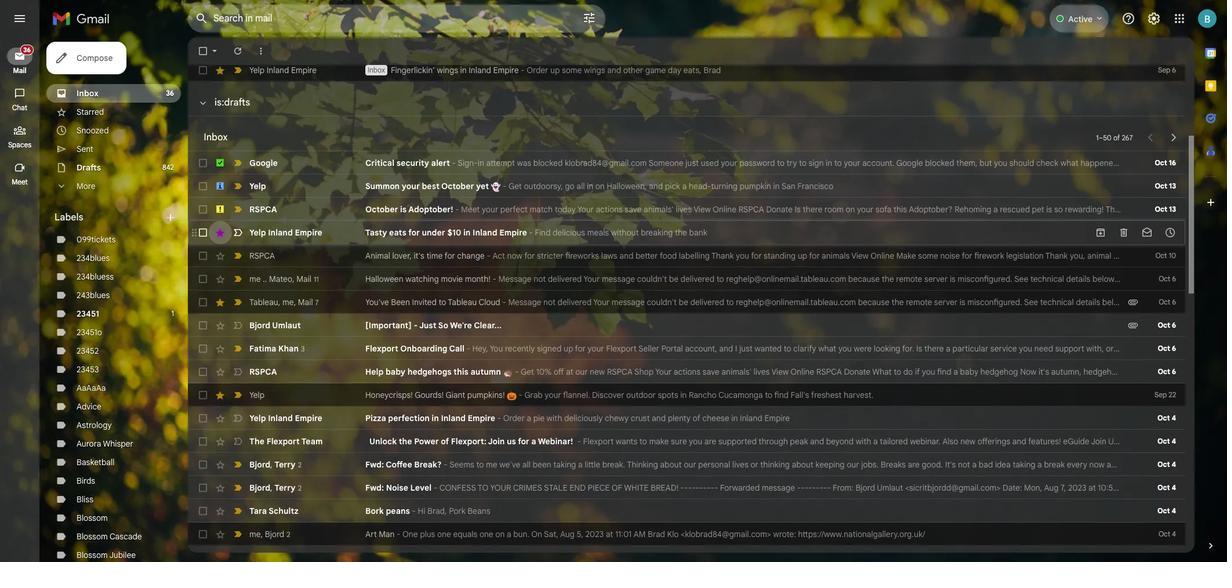 Task type: describe. For each thing, give the bounding box(es) containing it.
0 vertical spatial at
[[566, 367, 574, 377]]

bjord right from:
[[856, 483, 875, 493]]

pumpkin
[[740, 181, 771, 191]]

oct 13 for meet your perfect match today your actions save animals' lives view online rspca donate is there room on your sofa this adoptober? rehoming a rescued pet is so rewarding! this adoptober, we want
[[1155, 205, 1177, 213]]

we're
[[450, 320, 472, 331]]

is up particular
[[960, 297, 966, 307]]

1 vertical spatial reghelp@onlinemail.tableau.com
[[736, 297, 856, 307]]

confess
[[440, 483, 476, 493]]

mail inside heading
[[13, 66, 26, 75]]

animal
[[1088, 251, 1112, 261]]

1 vertical spatial technical
[[1041, 297, 1074, 307]]

4 up wed, oct 4, 2023, 7:57 am element on the right of the page
[[1172, 530, 1177, 538]]

1 for 1
[[171, 309, 174, 318]]

need
[[1035, 343, 1054, 354]]

, for art man - one plus one equals one on a bun. on sat, aug 5, 2023 at 11:01 am brad klo <klobrad84@gmail.com> wrote: https://www.nationalgallery.org.uk/
[[261, 529, 263, 539]]

you left need
[[1019, 343, 1033, 354]]

inbox inside "inbox fingerlickin' wings in inland empire - order up some wings and other game day eats, brad ͏ ͏ ͏ ͏ ͏ ͏ ͏ ͏ ͏ ͏ ͏ ͏ ͏  ͏ ͏ ͏ ͏ ͏ ͏ ͏ ͏ ͏ ͏ ͏ ͏ ͏ ͏ ͏ ͏ ͏ ͏ ͏ ͏ ͏ ͏ ͏ ͏ ͏ ͏ ͏ ͏ ͏ ͏ ͏ ͏ ͏ ͏ ͏ ͏ ͏ ͏  ͏ ͏ ͏ ͏ ͏ ͏ ͏ ͏ ͏ ͏ ͏ ͏ ͏ ͏ ͏ ͏ ͏ ͏ ͏ ͏ ͏ ͏ ͏ ͏ ͏"
[[368, 66, 385, 74]]

2 blocked from the left
[[925, 158, 955, 168]]

donate for what
[[844, 367, 871, 377]]

0 vertical spatial below
[[1093, 274, 1115, 284]]

1 horizontal spatial inbox
[[204, 132, 228, 143]]

bjord down the tara schultz
[[265, 529, 284, 539]]

1 vertical spatial all
[[523, 459, 531, 470]]

, left 11
[[292, 274, 295, 284]]

1 50 of 267
[[1097, 133, 1133, 142]]

keeping
[[816, 459, 845, 470]]

power
[[414, 436, 439, 447]]

sep for sep 22
[[1155, 390, 1167, 399]]

1 vertical spatial server
[[935, 297, 958, 307]]

1 vertical spatial order
[[503, 413, 525, 423]]

1 horizontal spatial our
[[684, 459, 696, 470]]

0 horizontal spatial 2023
[[586, 529, 604, 540]]

oct for sign-in attempt was blocked klobrad84@gmail.com someone just used your password to try to sign in to your account. google blocked them, but you should check what happened. check activity you can also
[[1155, 158, 1168, 167]]

1 vertical spatial below
[[1103, 297, 1125, 307]]

aurora whisper
[[77, 439, 133, 449]]

sep for sep 6
[[1158, 66, 1171, 74]]

is up eats
[[400, 204, 407, 215]]

bork peans - hi brad, pork beans
[[365, 506, 490, 516]]

used
[[701, 158, 719, 168]]

your right used
[[721, 158, 738, 168]]

account.
[[863, 158, 895, 168]]

and left features! on the bottom right of the page
[[1013, 436, 1027, 447]]

4 for ͏
[[1172, 414, 1177, 422]]

2 vertical spatial at
[[606, 529, 613, 540]]

1 horizontal spatial or
[[1106, 343, 1114, 354]]

mon,
[[1025, 483, 1043, 493]]

you up - get 10% off at our new rspca shop your actions save animals' lives view online rspca donate what to do if you find a baby hedgehog now it's autumn, hedgehogs are getting ready to hiberna at the bottom of the page
[[839, 343, 852, 354]]

13 for get outdoorsy, go all in on halloween, and pick a head-turning pumpkin in san francisco ͏ ͏ ͏ ͏ ͏ ͏͏ ͏ ͏ ͏ ͏ ͏͏ ͏ ͏ ͏ ͏ ͏͏ ͏ ͏ ͏ ͏ ͏͏ ͏ ͏ ͏ ͏ ͏͏ ͏ ͏ ͏ ͏ ͏͏ ͏ ͏ ͏ ͏ ͏͏ ͏ ͏ ͏ ͏ ͏͏ ͏ ͏ ͏ ͏ ͏͏ ͏ ͏ ͏ ͏ ͏͏ ͏
[[1170, 182, 1177, 190]]

1 horizontal spatial am
[[1120, 483, 1132, 493]]

fwd: for fwd: coffee break? - seems to me we've all been taking a little break. thinking about our personal lives or thinking about keeping our jobs. breaks are good. it's not a bad idea taking a break every now and then. i
[[365, 459, 384, 470]]

plenty
[[668, 413, 691, 423]]

up for account,
[[564, 343, 573, 354]]

jobs.
[[862, 459, 879, 470]]

2 horizontal spatial our
[[847, 459, 859, 470]]

oct for one plus one equals one on a bun. on sat, aug 5, 2023 at 11:01 am brad klo <klobrad84@gmail.com> wrote: https://www.nationalgallery.org.uk/
[[1159, 530, 1171, 538]]

one
[[403, 529, 418, 540]]

1 vertical spatial it's
[[1039, 367, 1050, 377]]

1 vertical spatial with
[[547, 413, 562, 423]]

grab
[[525, 390, 543, 400]]

me down me .. mateo , mail 11
[[283, 297, 294, 307]]

rspca up ..
[[249, 251, 275, 261]]

🎃 image
[[507, 391, 517, 401]]

game
[[645, 65, 666, 75]]

0 vertical spatial some
[[562, 65, 582, 75]]

1 baby from the left
[[386, 367, 406, 377]]

you right 'but'
[[994, 158, 1008, 168]]

0 vertical spatial this
[[894, 204, 907, 215]]

50
[[1103, 133, 1112, 142]]

1 about from the left
[[660, 459, 682, 470]]

delivered down fireworks
[[558, 297, 592, 307]]

0 horizontal spatial tableau
[[249, 297, 278, 307]]

0 vertical spatial remote
[[897, 274, 923, 284]]

a left pie in the bottom left of the page
[[527, 413, 531, 423]]

1 vertical spatial view
[[852, 251, 869, 261]]

on
[[532, 529, 542, 540]]

1 vertical spatial there
[[925, 343, 944, 354]]

sent link
[[77, 144, 93, 154]]

0 horizontal spatial on
[[496, 529, 505, 540]]

row containing the flexport team
[[188, 430, 1228, 453]]

1 horizontal spatial now
[[1090, 459, 1105, 470]]

crust
[[631, 413, 650, 423]]

2 horizontal spatial are
[[1128, 367, 1139, 377]]

bjord up tara
[[249, 482, 270, 493]]

your right signed
[[588, 343, 604, 354]]

1 vertical spatial more
[[1139, 297, 1158, 307]]

online for what
[[791, 367, 815, 377]]

1 horizontal spatial tableau
[[448, 297, 477, 307]]

starred with "purple-star" tooltip
[[173, 239, 267, 265]]

0 vertical spatial more
[[1129, 274, 1148, 284]]

1 vertical spatial up
[[798, 251, 808, 261]]

blossom cascade
[[77, 531, 142, 542]]

, for you've been invited to tableau cloud - message not delivered your message couldn't be delivered to reghelp@onlinemail.tableau.com because the remote server is misconfigured. see technical details below for more information. learn
[[278, 297, 280, 307]]

wed, oct 4, 2023, 7:57 am element
[[1158, 552, 1177, 562]]

pumpkins!
[[467, 390, 505, 400]]

234blues link
[[77, 253, 110, 263]]

your right the grab
[[545, 390, 561, 400]]

0 horizontal spatial october
[[365, 204, 398, 215]]

up for day
[[551, 65, 560, 75]]

bjord up fatima
[[249, 320, 270, 331]]

0 vertical spatial server
[[925, 274, 948, 284]]

with inside tooltip
[[204, 247, 218, 256]]

oct 4 for date:
[[1158, 483, 1177, 492]]

you right 'sure'
[[689, 436, 703, 447]]

more
[[77, 181, 95, 191]]

1 vertical spatial this
[[454, 367, 469, 377]]

0 vertical spatial reghelp@onlinemail.tableau.com
[[726, 274, 847, 284]]

36 link
[[7, 45, 34, 65]]

13 row from the top
[[188, 407, 1186, 430]]

0 vertical spatial now
[[507, 251, 523, 261]]

842
[[162, 163, 174, 172]]

bad
[[979, 459, 993, 470]]

yelp inland empire for pizza perfection in inland empire
[[249, 413, 322, 423]]

16 row from the top
[[188, 476, 1200, 499]]

in right go
[[587, 181, 594, 191]]

0 horizontal spatial brad
[[648, 529, 665, 540]]

234blues
[[77, 253, 110, 263]]

your down 👻 icon
[[482, 204, 498, 215]]

5 row from the top
[[188, 221, 1186, 244]]

spots
[[658, 390, 679, 400]]

2 vertical spatial are
[[908, 459, 920, 470]]

row containing bjord umlaut
[[188, 314, 1186, 337]]

👻 image
[[491, 182, 501, 192]]

toolbar inside row
[[1089, 227, 1182, 238]]

2 for fwd: noise level
[[298, 484, 302, 492]]

is:drafts button
[[191, 91, 255, 115]]

meet inside heading
[[12, 178, 28, 186]]

your down fireworks
[[584, 274, 600, 284]]

spaces heading
[[0, 140, 39, 150]]

basketball
[[77, 457, 115, 468]]

is left 'so'
[[1047, 204, 1053, 215]]

under
[[422, 227, 445, 238]]

save for shop
[[703, 367, 720, 377]]

1 vertical spatial couldn't
[[647, 297, 677, 307]]

attempt
[[486, 158, 515, 168]]

oct for order a pie with deliciously chewy crust and plenty of cheese in inland empire ͏ ͏ ͏ ͏ ͏ ͏ ͏ ͏ ͏ ͏ ͏ ͏ ͏ ͏ ͏ ͏ ͏ ͏ ͏ ͏ ͏ ͏ ͏ ͏ ͏ ͏ ͏ ͏ ͏ ͏ ͏ ͏ ͏ ͏ ͏ ͏ ͏ ͏ ͏ ͏ ͏ ͏ ͏ ͏ ͏ ͏ ͏ ͏ ͏ ͏ ͏ ͏ ͏ ͏ ͏ ͏ ͏ ͏ ͏ ͏ ͏
[[1158, 414, 1170, 422]]

actions for today
[[596, 204, 623, 215]]

animal lover, it's time for change - act now for stricter fireworks laws and better food labelling thank you for standing up for animals view online make some noise for firework legislation thank you, animal advocates! last year, an
[[365, 251, 1203, 261]]

klobrad84@gmail.com
[[565, 158, 647, 168]]

1 horizontal spatial 2023
[[1069, 483, 1087, 493]]

year,
[[1174, 251, 1192, 261]]

sure
[[671, 436, 687, 447]]

0 horizontal spatial there
[[803, 204, 823, 215]]

2 horizontal spatial on
[[846, 204, 855, 215]]

in right the fingerlickin'
[[460, 65, 467, 75]]

1 vertical spatial information.
[[1160, 297, 1204, 307]]

advice link
[[77, 401, 101, 412]]

0 horizontal spatial just
[[686, 158, 699, 168]]

1 vertical spatial remote
[[906, 297, 932, 307]]

234bluess
[[77, 272, 114, 282]]

freshest
[[811, 390, 842, 400]]

0 vertical spatial message
[[602, 274, 635, 284]]

room
[[825, 204, 844, 215]]

navigation containing mail
[[0, 37, 41, 562]]

flexport left seller
[[606, 343, 637, 354]]

1 join from the left
[[488, 436, 505, 447]]

2 horizontal spatial with
[[856, 436, 872, 447]]

portal
[[662, 343, 683, 354]]

clear...
[[474, 320, 502, 331]]

delicious
[[553, 227, 585, 238]]

your down laws
[[594, 297, 610, 307]]

we
[[1166, 204, 1176, 215]]

chat heading
[[0, 103, 39, 113]]

oct 6 for help baby hedgehogs this autumn
[[1158, 367, 1177, 376]]

mail for me
[[297, 274, 312, 284]]

0 horizontal spatial find
[[775, 390, 789, 400]]

flexport up little
[[583, 436, 614, 447]]

delivered up [important] - just so we're clear... link in the bottom of the page
[[691, 297, 725, 307]]

$10
[[447, 227, 461, 238]]

hey,
[[473, 343, 488, 354]]

in right $10
[[464, 227, 471, 238]]

0 horizontal spatial umlaut
[[272, 320, 301, 331]]

your left best
[[402, 181, 420, 191]]

0 vertical spatial of
[[1114, 133, 1120, 142]]

2 thank from the left
[[1046, 251, 1068, 261]]

schultz
[[269, 506, 299, 516]]

delivered down the labelling
[[681, 274, 715, 284]]

18 row from the top
[[188, 523, 1186, 546]]

0 vertical spatial message
[[499, 274, 532, 284]]

delivered down 'stricter'
[[548, 274, 582, 284]]

animals
[[822, 251, 850, 261]]

level
[[410, 483, 432, 493]]

2 for art man
[[287, 530, 290, 539]]

pork
[[449, 506, 466, 516]]

klo
[[667, 529, 679, 540]]

0 vertical spatial because
[[849, 274, 880, 284]]

a right pick
[[682, 181, 687, 191]]

2 down me , bjord 2
[[288, 553, 292, 562]]

1 vertical spatial is
[[917, 343, 923, 354]]

a left little
[[578, 459, 583, 470]]

0 vertical spatial not
[[534, 274, 546, 284]]

row containing google
[[188, 151, 1222, 175]]

terry for fwd: coffee break? - seems to me we've all been taking a little break. thinking about our personal lives or thinking about keeping our jobs. breaks are good. it's not a bad idea taking a break every now and then. i
[[275, 459, 296, 470]]

oct for hi brad, pork beans
[[1158, 506, 1170, 515]]

oct 4 for ͏
[[1158, 414, 1177, 422]]

0 vertical spatial it's
[[414, 251, 425, 261]]

gmail image
[[52, 7, 115, 30]]

1 horizontal spatial i
[[1144, 459, 1146, 470]]

brad,
[[428, 506, 447, 516]]

2 noise from the left
[[1179, 483, 1200, 493]]

go
[[565, 181, 575, 191]]

1 vertical spatial new
[[961, 436, 976, 447]]

1 vertical spatial be
[[679, 297, 689, 307]]

snoozed
[[77, 125, 109, 136]]

eats,
[[684, 65, 702, 75]]

in left attempt
[[478, 158, 484, 168]]

2 about from the left
[[792, 459, 814, 470]]

get for get outdoorsy, go all in on halloween, and pick a head-turning pumpkin in san francisco ͏ ͏ ͏ ͏ ͏ ͏͏ ͏ ͏ ͏ ͏ ͏͏ ͏ ͏ ͏ ͏ ͏͏ ͏ ͏ ͏ ͏ ͏͏ ͏ ͏ ͏ ͏ ͏͏ ͏ ͏ ͏ ͏ ͏͏ ͏ ͏ ͏ ͏ ͏͏ ͏ ͏ ͏ ͏ ͏͏ ͏ ͏ ͏ ͏ ͏͏ ͏ ͏ ͏ ͏ ͏͏ ͏
[[509, 181, 522, 191]]

1 vertical spatial because
[[858, 297, 890, 307]]

1 horizontal spatial of
[[693, 413, 701, 423]]

2 yelp from the top
[[249, 181, 266, 191]]

2 horizontal spatial online
[[871, 251, 895, 261]]

0 vertical spatial details
[[1067, 274, 1091, 284]]

then.
[[1123, 459, 1142, 470]]

mateo
[[269, 274, 292, 284]]

243blues
[[77, 290, 110, 301]]

tara
[[249, 506, 267, 516]]

is down noise
[[950, 274, 956, 284]]

in right cheese
[[732, 413, 738, 423]]

0 horizontal spatial am
[[634, 529, 646, 540]]

0 horizontal spatial our
[[576, 367, 588, 377]]

in down honeycrisps! gourds! giant pumpkins!
[[432, 413, 439, 423]]

we've
[[500, 459, 521, 470]]

4 down the re:
[[1172, 506, 1177, 515]]

a left webinar! on the left bottom of the page
[[532, 436, 536, 447]]

0 vertical spatial misconfigured.
[[958, 274, 1013, 284]]

a left rescued
[[994, 204, 998, 215]]

more image
[[255, 45, 267, 57]]

break
[[1044, 459, 1065, 470]]

seller
[[639, 343, 660, 354]]

refresh image
[[232, 45, 244, 57]]

has attachment image for [important] - just so we're clear...
[[1128, 320, 1139, 331]]

art man - one plus one equals one on a bun. on sat, aug 5, 2023 at 11:01 am brad klo <klobrad84@gmail.com> wrote: https://www.nationalgallery.org.uk/
[[365, 529, 926, 540]]

a left bun.
[[507, 529, 511, 540]]

in right spots
[[681, 390, 687, 400]]

0 vertical spatial you
[[1176, 158, 1190, 168]]

, left the 7
[[294, 297, 296, 307]]

- get 10% off at our new rspca shop your actions save animals' lives view online rspca donate what to do if you find a baby hedgehog now it's autumn, hedgehogs are getting ready to hiberna
[[513, 367, 1228, 377]]

critical security alert - sign-in attempt was blocked klobrad84@gmail.com someone just used your password to try to sign in to your account. google blocked them, but you should check what happened. check activity you can also
[[365, 158, 1222, 168]]

oct 6 for you've been invited to tableau cloud
[[1159, 298, 1177, 306]]

yelp for 18th row from the bottom of the main content containing is:drafts
[[249, 65, 265, 75]]

and right peak
[[810, 436, 824, 447]]

a left break on the bottom right
[[1038, 459, 1042, 470]]

1 vertical spatial details
[[1076, 297, 1101, 307]]

0 horizontal spatial inbox
[[77, 88, 99, 99]]

1 vertical spatial misconfigured.
[[968, 297, 1023, 307]]

breaks
[[881, 459, 906, 470]]

4 for date:
[[1172, 483, 1177, 492]]

bread!
[[651, 483, 679, 493]]

flexport right the
[[267, 436, 300, 447]]

a left particular
[[946, 343, 951, 354]]

movie
[[441, 274, 463, 284]]

1 vertical spatial are
[[705, 436, 717, 447]]

2 horizontal spatial just
[[1152, 343, 1165, 354]]

security
[[397, 158, 429, 168]]

piece
[[588, 483, 610, 493]]

pet
[[1032, 204, 1045, 215]]

1 vertical spatial message
[[612, 297, 645, 307]]

you've
[[365, 297, 389, 307]]

2 wings from the left
[[584, 65, 605, 75]]

12 row from the top
[[188, 383, 1186, 407]]

and right account,
[[719, 343, 733, 354]]

, for fwd: noise level - confess to your crimes stale end piece of white bread! ---------- forwarded message --------- from: bjord umlaut <sicritbjordd@gmail.com> date: mon, aug 7, 2023 at 10:58 am subject: re: noise
[[270, 482, 272, 493]]

and left other
[[607, 65, 621, 75]]

animals' for shop
[[722, 367, 752, 377]]

search in mail image
[[191, 8, 212, 29]]

22
[[1169, 390, 1177, 399]]

a down particular
[[954, 367, 958, 377]]

1 thank from the left
[[712, 251, 734, 261]]

1 horizontal spatial aug
[[1045, 483, 1059, 493]]

2 vertical spatial not
[[958, 459, 971, 470]]

0 vertical spatial october
[[442, 181, 474, 191]]

your left account.
[[844, 158, 861, 168]]

in left san
[[774, 181, 780, 191]]

1 horizontal spatial umlaut
[[877, 483, 903, 493]]

and right laws
[[620, 251, 634, 261]]

flexport down [important] at the left bottom of the page
[[365, 343, 399, 354]]

actions for shop
[[674, 367, 701, 377]]

bork
[[365, 506, 384, 516]]

rspca left shop
[[607, 367, 633, 377]]

0 vertical spatial on
[[596, 181, 605, 191]]

and left pick
[[649, 181, 663, 191]]

your right shop
[[656, 367, 672, 377]]

webinar!
[[538, 436, 573, 447]]

1 vertical spatial message
[[508, 297, 542, 307]]

perfection
[[388, 413, 430, 423]]

thinking
[[627, 459, 658, 470]]

0 vertical spatial see
[[1015, 274, 1029, 284]]

re:
[[1166, 483, 1177, 493]]

1 vertical spatial not
[[544, 297, 556, 307]]

0 horizontal spatial of
[[441, 436, 449, 447]]

starred with "purple-star"
[[178, 247, 263, 256]]

1 vertical spatial see
[[1024, 297, 1039, 307]]

yelp for 14th row from the bottom of the main content containing is:drafts
[[249, 227, 266, 238]]

36 inside 36 link
[[23, 46, 31, 54]]

donate for is
[[766, 204, 793, 215]]

halloween,
[[607, 181, 647, 191]]

23451o
[[77, 327, 102, 338]]

2 vertical spatial message
[[762, 483, 795, 493]]

13 for meet your perfect match today your actions save animals' lives view online rspca donate is there room on your sofa this adoptober? rehoming a rescued pet is so rewarding! this adoptober, we want
[[1170, 205, 1177, 213]]

2 horizontal spatial at
[[1089, 483, 1096, 493]]

1 horizontal spatial all
[[577, 181, 585, 191]]

your left sofa
[[857, 204, 874, 215]]

me left ..
[[249, 274, 261, 284]]

more button
[[46, 177, 181, 196]]

6 row from the top
[[188, 244, 1203, 267]]

inbox fingerlickin' wings in inland empire - order up some wings and other game day eats, brad ͏ ͏ ͏ ͏ ͏ ͏ ͏ ͏ ͏ ͏ ͏ ͏ ͏  ͏ ͏ ͏ ͏ ͏ ͏ ͏ ͏ ͏ ͏ ͏ ͏ ͏ ͏ ͏ ͏ ͏ ͏ ͏ ͏ ͏ ͏ ͏ ͏ ͏ ͏ ͏ ͏ ͏ ͏ ͏ ͏ ͏ ͏ ͏ ͏ ͏ ͏  ͏ ͏ ͏ ͏ ͏ ͏ ͏ ͏ ͏ ͏ ͏ ͏ ͏ ͏ ͏ ͏ ͏ ͏ ͏ ͏ ͏ ͏ ͏ ͏ ͏
[[368, 65, 879, 75]]

aaaaaa
[[77, 383, 106, 393]]

https://www.nationalgallery.org.uk/
[[798, 529, 926, 540]]

10
[[1169, 251, 1177, 260]]

inbox link
[[77, 88, 99, 99]]

1 horizontal spatial just
[[740, 343, 753, 354]]

1 vertical spatial some
[[918, 251, 939, 261]]



Task type: locate. For each thing, give the bounding box(es) containing it.
has attachment image
[[1128, 296, 1139, 308], [1128, 320, 1139, 331]]

blossom for blossom jubilee
[[77, 550, 108, 560]]

1 horizontal spatial thank
[[1046, 251, 1068, 261]]

your
[[578, 204, 594, 215], [584, 274, 600, 284], [594, 297, 610, 307], [656, 367, 672, 377]]

umlaut down the breaks
[[877, 483, 903, 493]]

16
[[1169, 158, 1177, 167]]

mail for tableau
[[298, 297, 313, 307]]

blossom for blossom cascade
[[77, 531, 108, 542]]

1 horizontal spatial order
[[527, 65, 548, 75]]

0 horizontal spatial this
[[454, 367, 469, 377]]

bjord umlaut
[[249, 320, 301, 331]]

1 vertical spatial aug
[[560, 529, 575, 540]]

1 vertical spatial on
[[846, 204, 855, 215]]

information. down year,
[[1160, 297, 1204, 307]]

me left we've
[[486, 459, 498, 470]]

cybe
[[1211, 436, 1228, 447]]

0 vertical spatial yelp inland empire
[[249, 65, 317, 75]]

aaaaaa link
[[77, 383, 106, 393]]

8 row from the top
[[188, 291, 1228, 314]]

sofa
[[876, 204, 892, 215]]

0 vertical spatial brad
[[704, 65, 721, 75]]

bjord , terry 2 for fwd: coffee break? - seems to me we've all been taking a little break. thinking about our personal lives or thinking about keeping our jobs. breaks are good. it's not a bad idea taking a break every now and then. i
[[249, 459, 302, 470]]

fwd: noise level - confess to your crimes stale end piece of white bread! ---------- forwarded message --------- from: bjord umlaut <sicritbjordd@gmail.com> date: mon, aug 7, 2023 at 10:58 am subject: re: noise
[[365, 483, 1200, 493]]

1 blocked from the left
[[534, 158, 563, 168]]

subject:
[[1134, 483, 1164, 493]]

october left yet
[[442, 181, 474, 191]]

about down peak
[[792, 459, 814, 470]]

oct 16
[[1155, 158, 1177, 167]]

starred
[[77, 107, 104, 117], [178, 247, 202, 256]]

1 vertical spatial you
[[490, 343, 503, 354]]

2 vertical spatial mail
[[298, 297, 313, 307]]

check
[[1037, 158, 1059, 168]]

1 taking from the left
[[554, 459, 576, 470]]

labels heading
[[55, 212, 165, 223]]

view down head-
[[694, 204, 711, 215]]

2 13 from the top
[[1170, 205, 1177, 213]]

rspca down fatima
[[249, 367, 277, 377]]

toolbar
[[1089, 227, 1182, 238]]

aug
[[1045, 483, 1059, 493], [560, 529, 575, 540]]

yelp inland empire up star" in the left top of the page
[[249, 227, 322, 238]]

1 fwd: from the top
[[365, 459, 384, 470]]

you,
[[1070, 251, 1086, 261]]

2 google from the left
[[897, 158, 923, 168]]

tab list
[[1195, 37, 1228, 520]]

0 horizontal spatial or
[[751, 459, 759, 470]]

me .. mateo , mail 11
[[249, 274, 319, 284]]

, for fwd: coffee break? - seems to me we've all been taking a little break. thinking about our personal lives or thinking about keeping our jobs. breaks are good. it's not a bad idea taking a break every now and then. i
[[270, 459, 272, 470]]

4 for cybe
[[1172, 437, 1177, 446]]

0 vertical spatial 2023
[[1069, 483, 1087, 493]]

36 left is:drafts dropdown button
[[166, 89, 174, 97]]

2 baby from the left
[[960, 367, 979, 377]]

1 vertical spatial fwd:
[[365, 483, 384, 493]]

your right today
[[578, 204, 594, 215]]

is right for. on the right of the page
[[917, 343, 923, 354]]

eats
[[389, 227, 407, 238]]

you left standing
[[736, 251, 750, 261]]

17 row from the top
[[188, 499, 1186, 523]]

Search in mail search field
[[188, 5, 606, 32]]

is
[[795, 204, 801, 215], [917, 343, 923, 354]]

do
[[904, 367, 913, 377]]

0 horizontal spatial some
[[562, 65, 582, 75]]

are up personal
[[705, 436, 717, 447]]

0 horizontal spatial blocked
[[534, 158, 563, 168]]

bjord down the
[[249, 459, 270, 470]]

details up the with,
[[1076, 297, 1101, 307]]

1 vertical spatial save
[[703, 367, 720, 377]]

0 vertical spatial learn
[[1197, 274, 1222, 284]]

wings left other
[[584, 65, 605, 75]]

main content containing is:drafts
[[188, 0, 1228, 562]]

settings image
[[1147, 12, 1161, 26]]

0 vertical spatial couldn't
[[637, 274, 667, 284]]

about up bread!
[[660, 459, 682, 470]]

4 row from the top
[[188, 198, 1196, 221]]

learn down m
[[1206, 297, 1228, 307]]

2 fwd: from the top
[[365, 483, 384, 493]]

starred for starred
[[77, 107, 104, 117]]

1 noise from the left
[[386, 483, 408, 493]]

1 vertical spatial bjord , terry 2
[[249, 482, 302, 493]]

blocked
[[534, 158, 563, 168], [925, 158, 955, 168]]

2 for fwd: coffee break?
[[298, 460, 302, 469]]

your
[[490, 483, 511, 493]]

3 blossom from the top
[[77, 550, 108, 560]]

support image
[[1122, 12, 1136, 26]]

it's left 'time'
[[414, 251, 425, 261]]

11 row from the top
[[188, 360, 1228, 383]]

yelp inland empire down the 'more' image at the left of page
[[249, 65, 317, 75]]

head-
[[689, 181, 711, 191]]

not
[[534, 274, 546, 284], [544, 297, 556, 307], [958, 459, 971, 470]]

0 vertical spatial what
[[1061, 158, 1079, 168]]

show more messages. image
[[1179, 97, 1181, 108]]

0 horizontal spatial hedgehogs
[[408, 367, 452, 377]]

shop
[[635, 367, 654, 377]]

0 vertical spatial be
[[669, 274, 679, 284]]

2 vertical spatial lives
[[733, 459, 749, 470]]

1 row from the top
[[188, 59, 1186, 82]]

noise up peans on the bottom
[[386, 483, 408, 493]]

date:
[[1003, 483, 1022, 493]]

starred for starred with "purple-star"
[[178, 247, 202, 256]]

3 yelp from the top
[[249, 227, 266, 238]]

hedgehogs up gourds!
[[408, 367, 452, 377]]

through
[[759, 436, 788, 447]]

row containing fatima khan
[[188, 337, 1186, 360]]

best
[[422, 181, 440, 191]]

animal
[[365, 251, 390, 261]]

1 oct 13 from the top
[[1155, 182, 1177, 190]]

1 hedgehogs from the left
[[408, 367, 452, 377]]

outdoor
[[627, 390, 656, 400]]

meet down yet
[[461, 204, 480, 215]]

oct for seems to me we've all been taking a little break. thinking about our personal lives or thinking about keeping our jobs. breaks are good. it's not a bad idea taking a break every now and then. i
[[1158, 460, 1170, 469]]

tableau down ..
[[249, 297, 278, 307]]

account,
[[685, 343, 717, 354]]

peak
[[790, 436, 808, 447]]

tableau , me , mail 7
[[249, 297, 319, 307]]

be down the labelling
[[679, 297, 689, 307]]

10 row from the top
[[188, 337, 1186, 360]]

2 row from the top
[[188, 151, 1222, 175]]

1 horizontal spatial some
[[918, 251, 939, 261]]

donate down san
[[766, 204, 793, 215]]

15 row from the top
[[188, 453, 1186, 476]]

has attachment image for you've been invited to tableau cloud
[[1128, 296, 1139, 308]]

1 for 1 50 of 267
[[1097, 133, 1099, 142]]

None checkbox
[[197, 64, 209, 76], [197, 180, 209, 192], [197, 204, 209, 215], [197, 250, 209, 262], [197, 296, 209, 308], [197, 320, 209, 331], [197, 436, 209, 447], [197, 505, 209, 517], [197, 528, 209, 540], [197, 552, 209, 562], [197, 64, 209, 76], [197, 180, 209, 192], [197, 204, 209, 215], [197, 250, 209, 262], [197, 296, 209, 308], [197, 320, 209, 331], [197, 436, 209, 447], [197, 505, 209, 517], [197, 528, 209, 540], [197, 552, 209, 562]]

Search in mail text field
[[213, 13, 550, 24]]

main menu image
[[13, 12, 27, 26]]

..
[[263, 274, 267, 284]]

lives for shop
[[754, 367, 770, 377]]

2 vertical spatial yelp inland empire
[[249, 413, 322, 423]]

2 join from the left
[[1091, 436, 1107, 447]]

or right the with,
[[1106, 343, 1114, 354]]

navigation
[[0, 37, 41, 562]]

1 horizontal spatial with
[[547, 413, 562, 423]]

inbox up starred link
[[77, 88, 99, 99]]

2 oct 13 from the top
[[1155, 205, 1177, 213]]

you right 'if'
[[922, 367, 936, 377]]

1 google from the left
[[249, 158, 278, 168]]

oct for meet your perfect match today your actions save animals' lives view online rspca donate is there room on your sofa this adoptober? rehoming a rescued pet is so rewarding! this adoptober, we want
[[1155, 205, 1168, 213]]

, down mateo
[[278, 297, 280, 307]]

0 horizontal spatial save
[[625, 204, 642, 215]]

blossom down bliss link
[[77, 513, 108, 523]]

13 down 16
[[1170, 182, 1177, 190]]

what right check
[[1061, 158, 1079, 168]]

10:58
[[1098, 483, 1118, 493]]

your
[[721, 158, 738, 168], [844, 158, 861, 168], [402, 181, 420, 191], [482, 204, 498, 215], [857, 204, 874, 215], [588, 343, 604, 354], [545, 390, 561, 400]]

learn left m
[[1197, 274, 1222, 284]]

lives down flexport onboarding call - hey, you recently signed up for your flexport seller portal account, and i just wanted to clarify what you were looking for. is there a particular service you need support with, or were you just on the bottom of page
[[754, 367, 770, 377]]

forwarded
[[720, 483, 760, 493]]

0 vertical spatial information.
[[1150, 274, 1195, 284]]

1 horizontal spatial baby
[[960, 367, 979, 377]]

you up the getting
[[1136, 343, 1149, 354]]

row containing tableau
[[188, 291, 1228, 314]]

0 horizontal spatial 1
[[171, 309, 174, 318]]

online for is
[[713, 204, 737, 215]]

1 vertical spatial starred
[[178, 247, 202, 256]]

perfect
[[501, 204, 528, 215]]

all
[[577, 181, 585, 191], [523, 459, 531, 470]]

0 horizontal spatial all
[[523, 459, 531, 470]]

black
[[1164, 436, 1184, 447]]

actions up tasty eats for under $10 in inland empire - find delicious meals without breaking the bank ͏ ͏ ͏ ͏ ͏ ͏ ͏ ͏ ͏ ͏ ͏ ͏ ͏ ͏ ͏ ͏ ͏ ͏ ͏ ͏ ͏ ͏ ͏ ͏ ͏ ͏ ͏ ͏ ͏ ͏ ͏ ͏ ͏ ͏ ͏ ͏ ͏ ͏ ͏ ͏ ͏ ͏ ͏ ͏ ͏ ͏ ͏ ͏ ͏ ͏ ͏ ͏ ͏ ͏ ͏ ͏ ͏ ͏ ͏ ͏ ͏ ͏ ͏ ͏ ͏ ͏ ͏ ͏ ͏ ͏ ͏ ͏ ͏ ͏ ͏ ͏ ͏
[[596, 204, 623, 215]]

row
[[188, 59, 1186, 82], [188, 151, 1222, 175], [188, 175, 1186, 198], [188, 198, 1196, 221], [188, 221, 1186, 244], [188, 244, 1203, 267], [188, 267, 1228, 291], [188, 291, 1228, 314], [188, 314, 1186, 337], [188, 337, 1186, 360], [188, 360, 1228, 383], [188, 383, 1186, 407], [188, 407, 1186, 430], [188, 430, 1228, 453], [188, 453, 1186, 476], [188, 476, 1200, 499], [188, 499, 1186, 523], [188, 523, 1186, 546]]

0 vertical spatial meet
[[12, 178, 28, 186]]

wings
[[437, 65, 458, 75], [584, 65, 605, 75]]

at left the 10:58
[[1089, 483, 1096, 493]]

2 inside me , bjord 2
[[287, 530, 290, 539]]

2 hedgehogs from the left
[[1084, 367, 1126, 377]]

not up signed
[[544, 297, 556, 307]]

1 vertical spatial online
[[871, 251, 895, 261]]

astrology link
[[77, 420, 112, 430]]

save for today
[[625, 204, 642, 215]]

time
[[427, 251, 443, 261]]

with left "purple- on the top
[[204, 247, 218, 256]]

so
[[438, 320, 448, 331]]

main content
[[188, 0, 1228, 562]]

starred left "purple- on the top
[[178, 247, 202, 256]]

terry up schultz
[[275, 482, 296, 493]]

oct for get outdoorsy, go all in on halloween, and pick a head-turning pumpkin in san francisco ͏ ͏ ͏ ͏ ͏ ͏͏ ͏ ͏ ͏ ͏ ͏͏ ͏ ͏ ͏ ͏ ͏͏ ͏ ͏ ͏ ͏ ͏͏ ͏ ͏ ͏ ͏ ͏͏ ͏ ͏ ͏ ͏ ͏͏ ͏ ͏ ͏ ͏ ͏͏ ͏ ͏ ͏ ͏ ͏͏ ͏ ͏ ͏ ͏ ͏͏ ͏ ͏ ͏ ͏ ͏͏ ͏
[[1155, 182, 1168, 190]]

there left the room
[[803, 204, 823, 215]]

14 row from the top
[[188, 430, 1228, 453]]

🦔 image
[[503, 368, 513, 377]]

and left then.
[[1107, 459, 1121, 470]]

laws
[[601, 251, 618, 261]]

stale
[[544, 483, 568, 493]]

the flexport team
[[249, 436, 323, 447]]

am right '11:01' on the right bottom of the page
[[634, 529, 646, 540]]

advanced search options image
[[578, 6, 601, 30]]

2 up schultz
[[298, 484, 302, 492]]

this down the call
[[454, 367, 469, 377]]

jubilee
[[109, 550, 136, 560]]

get for get 10% off at our new rspca shop your actions save animals' lives view online rspca donate what to do if you find a baby hedgehog now it's autumn, hedgehogs are getting ready to hiberna
[[521, 367, 534, 377]]

4 left friday
[[1172, 437, 1177, 446]]

0 vertical spatial is
[[795, 204, 801, 215]]

view for what
[[772, 367, 789, 377]]

honeycrisps!
[[365, 390, 413, 400]]

, up the tara schultz
[[270, 482, 272, 493]]

now right every
[[1090, 459, 1105, 470]]

umlaut
[[272, 320, 301, 331], [877, 483, 903, 493]]

chat
[[12, 103, 27, 112]]

0 vertical spatial animals'
[[644, 204, 674, 215]]

0 vertical spatial am
[[1120, 483, 1132, 493]]

1 blossom from the top
[[77, 513, 108, 523]]

yet
[[476, 181, 489, 191]]

oct for message not delivered your message couldn't be delivered to reghelp@onlinemail.tableau.com because the remote server is misconfigured. see technical details below for more information. learn
[[1159, 298, 1171, 306]]

1 horizontal spatial online
[[791, 367, 815, 377]]

food
[[660, 251, 677, 261]]

1 yelp inland empire from the top
[[249, 65, 317, 75]]

me down tara
[[249, 529, 261, 539]]

fwd: up bork
[[365, 483, 384, 493]]

4 yelp from the top
[[249, 390, 265, 400]]

were up - get 10% off at our new rspca shop your actions save animals' lives view online rspca donate what to do if you find a baby hedgehog now it's autumn, hedgehogs are getting ready to hiberna at the bottom of the page
[[854, 343, 872, 354]]

0 horizontal spatial actions
[[596, 204, 623, 215]]

1 bjord , terry 2 from the top
[[249, 459, 302, 470]]

0 vertical spatial umlaut
[[272, 320, 301, 331]]

starred inside starred with "purple-star" tooltip
[[178, 247, 202, 256]]

you
[[994, 158, 1008, 168], [736, 251, 750, 261], [839, 343, 852, 354], [1019, 343, 1033, 354], [1136, 343, 1149, 354], [922, 367, 936, 377], [689, 436, 703, 447]]

with right beyond
[[856, 436, 872, 447]]

not down 'stricter'
[[534, 274, 546, 284]]

details down you,
[[1067, 274, 1091, 284]]

1 horizontal spatial one
[[480, 529, 494, 540]]

rspca down pumpkin
[[739, 204, 764, 215]]

blossom link
[[77, 513, 108, 523]]

2 one from the left
[[480, 529, 494, 540]]

0 horizontal spatial lives
[[676, 204, 692, 215]]

looking
[[874, 343, 901, 354]]

0 horizontal spatial what
[[819, 343, 837, 354]]

1 has attachment image from the top
[[1128, 296, 1139, 308]]

fwd: for fwd: noise level - confess to your crimes stale end piece of white bread! ---------- forwarded message --------- from: bjord umlaut <sicritbjordd@gmail.com> date: mon, aug 7, 2023 at 10:58 am subject: re: noise
[[365, 483, 384, 493]]

call
[[449, 343, 465, 354]]

just left used
[[686, 158, 699, 168]]

, down tara
[[261, 529, 263, 539]]

1 horizontal spatial new
[[961, 436, 976, 447]]

online down turning
[[713, 204, 737, 215]]

23453
[[77, 364, 99, 375]]

drafts link
[[77, 162, 101, 173]]

2 taking from the left
[[1013, 459, 1036, 470]]

meet inside row
[[461, 204, 480, 215]]

1 13 from the top
[[1170, 182, 1177, 190]]

oct 6 for [important] - just so we're clear...
[[1158, 321, 1177, 330]]

0 vertical spatial new
[[590, 367, 605, 377]]

1 terry from the top
[[275, 459, 296, 470]]

or left thinking
[[751, 459, 759, 470]]

0 vertical spatial with
[[204, 247, 218, 256]]

5 yelp from the top
[[249, 413, 266, 423]]

in
[[460, 65, 467, 75], [478, 158, 484, 168], [826, 158, 833, 168], [587, 181, 594, 191], [774, 181, 780, 191], [464, 227, 471, 238], [681, 390, 687, 400], [432, 413, 439, 423], [732, 413, 738, 423]]

a left bad at the bottom
[[973, 459, 977, 470]]

save
[[625, 204, 642, 215], [703, 367, 720, 377]]

1 inside main content
[[1097, 133, 1099, 142]]

were right the with,
[[1116, 343, 1134, 354]]

autumn
[[471, 367, 501, 377]]

0 vertical spatial inbox
[[368, 66, 385, 74]]

of
[[1114, 133, 1120, 142], [693, 413, 701, 423], [441, 436, 449, 447]]

mail down 36 link
[[13, 66, 26, 75]]

2 blossom from the top
[[77, 531, 108, 542]]

2023 right 5,
[[586, 529, 604, 540]]

view
[[694, 204, 711, 215], [852, 251, 869, 261], [772, 367, 789, 377]]

see
[[1015, 274, 1029, 284], [1024, 297, 1039, 307]]

1 vertical spatial 13
[[1170, 205, 1177, 213]]

2 bjord , terry 2 from the top
[[249, 482, 302, 493]]

flexport
[[365, 343, 399, 354], [606, 343, 637, 354], [267, 436, 300, 447], [583, 436, 614, 447]]

2 horizontal spatial up
[[798, 251, 808, 261]]

3 row from the top
[[188, 175, 1186, 198]]

information.
[[1150, 274, 1195, 284], [1160, 297, 1204, 307]]

0 vertical spatial actions
[[596, 204, 623, 215]]

5,
[[577, 529, 584, 540]]

cloud
[[479, 297, 501, 307]]

2 horizontal spatial of
[[1114, 133, 1120, 142]]

fwd: coffee break? - seems to me we've all been taking a little break. thinking about our personal lives or thinking about keeping our jobs. breaks are good. it's not a bad idea taking a break every now and then. i
[[365, 459, 1146, 470]]

in right sign
[[826, 158, 833, 168]]

signed
[[537, 343, 562, 354]]

2 terry from the top
[[275, 482, 296, 493]]

thank right the labelling
[[712, 251, 734, 261]]

oct for confess to your crimes stale end piece of white bread! ---------- forwarded message --------- from: bjord umlaut <sicritbjordd@gmail.com> date: mon, aug 7, 2023 at 10:58 am subject: re: noise
[[1158, 483, 1170, 492]]

rspca up star" in the left top of the page
[[249, 204, 277, 215]]

1 horizontal spatial at
[[606, 529, 613, 540]]

of right plenty
[[693, 413, 701, 423]]

bjord , terry 2 up the tara schultz
[[249, 482, 302, 493]]

taking right idea in the right of the page
[[1013, 459, 1036, 470]]

1 vertical spatial find
[[775, 390, 789, 400]]

0 vertical spatial aug
[[1045, 483, 1059, 493]]

a left tailored
[[874, 436, 878, 447]]

terry for fwd: noise level - confess to your crimes stale end piece of white bread! ---------- forwarded message --------- from: bjord umlaut <sicritbjordd@gmail.com> date: mon, aug 7, 2023 at 10:58 am subject: re: noise
[[275, 482, 296, 493]]

and right crust
[[652, 413, 666, 423]]

2 horizontal spatial lives
[[754, 367, 770, 377]]

beyond
[[826, 436, 854, 447]]

oct for get 10% off at our new rspca shop your actions save animals' lives view online rspca donate what to do if you find a baby hedgehog now it's autumn, hedgehogs are getting ready to hiberna
[[1158, 367, 1171, 376]]

sent
[[77, 144, 93, 154]]

service
[[991, 343, 1017, 354]]

None checkbox
[[197, 45, 209, 57], [197, 157, 209, 169], [197, 227, 209, 238], [197, 273, 209, 285], [197, 343, 209, 354], [197, 366, 209, 378], [197, 389, 209, 401], [197, 412, 209, 424], [197, 459, 209, 470], [197, 482, 209, 494], [197, 45, 209, 57], [197, 157, 209, 169], [197, 227, 209, 238], [197, 273, 209, 285], [197, 343, 209, 354], [197, 366, 209, 378], [197, 389, 209, 401], [197, 412, 209, 424], [197, 459, 209, 470], [197, 482, 209, 494]]

terry
[[275, 459, 296, 470], [275, 482, 296, 493]]

1 wings from the left
[[437, 65, 458, 75]]

2 row
[[188, 546, 1186, 562]]

fingerlickin'
[[391, 65, 435, 75]]

0 horizontal spatial baby
[[386, 367, 406, 377]]

0 vertical spatial up
[[551, 65, 560, 75]]

1 vertical spatial at
[[1089, 483, 1096, 493]]

blossom for blossom link
[[77, 513, 108, 523]]

0 horizontal spatial now
[[507, 251, 523, 261]]

someone
[[649, 158, 684, 168]]

2 has attachment image from the top
[[1128, 320, 1139, 331]]

tableau up we're
[[448, 297, 477, 307]]

2 vertical spatial with
[[856, 436, 872, 447]]

view for is
[[694, 204, 711, 215]]

1 horizontal spatial 36
[[166, 89, 174, 97]]

1 vertical spatial am
[[634, 529, 646, 540]]

3 yelp inland empire from the top
[[249, 413, 322, 423]]

row containing tara schultz
[[188, 499, 1186, 523]]

flexport onboarding call - hey, you recently signed up for your flexport seller portal account, and i just wanted to clarify what you were looking for. is there a particular service you need support with, or were you just
[[365, 343, 1165, 354]]

yelp for sixth row from the bottom of the main content containing is:drafts
[[249, 413, 266, 423]]

4 for then.
[[1172, 460, 1177, 469]]

0 horizontal spatial meet
[[12, 178, 28, 186]]

oct 4 for then.
[[1158, 460, 1177, 469]]

rspca up the freshest
[[817, 367, 842, 377]]

4 right subject:
[[1172, 483, 1177, 492]]

2 yelp inland empire from the top
[[249, 227, 322, 238]]

9 row from the top
[[188, 314, 1186, 337]]

mail heading
[[0, 66, 39, 75]]

meet heading
[[0, 178, 39, 187]]

whisper
[[103, 439, 133, 449]]

0 vertical spatial find
[[938, 367, 952, 377]]

aug left 5,
[[560, 529, 575, 540]]

recently
[[505, 343, 535, 354]]

what
[[1061, 158, 1079, 168], [819, 343, 837, 354]]

1 were from the left
[[854, 343, 872, 354]]

join
[[488, 436, 505, 447], [1091, 436, 1107, 447]]

noise
[[941, 251, 960, 261]]

for.
[[903, 343, 914, 354]]

2 vertical spatial blossom
[[77, 550, 108, 560]]

activity
[[1148, 158, 1175, 168]]

1 vertical spatial inbox
[[77, 88, 99, 99]]

oct for flexport wants to make sure you are supported through peak and beyond with a tailored webinar. also new offerings and features! eguide join us prepare for black friday cybe
[[1158, 437, 1170, 446]]

1 vertical spatial learn
[[1206, 297, 1228, 307]]

lives for today
[[676, 204, 692, 215]]

yelp
[[249, 65, 265, 75], [249, 181, 266, 191], [249, 227, 266, 238], [249, 390, 265, 400], [249, 413, 266, 423]]

0 horizontal spatial i
[[735, 343, 738, 354]]

animals' for today
[[644, 204, 674, 215]]

online left "make"
[[871, 251, 895, 261]]

1 horizontal spatial october
[[442, 181, 474, 191]]

bjord , terry 2 for fwd: noise level - confess to your crimes stale end piece of white bread! ---------- forwarded message --------- from: bjord umlaut <sicritbjordd@gmail.com> date: mon, aug 7, 2023 at 10:58 am subject: re: noise
[[249, 482, 302, 493]]

animals'
[[644, 204, 674, 215], [722, 367, 752, 377]]

yelp inland empire for tasty eats for under $10 in inland empire
[[249, 227, 322, 238]]

oct
[[1155, 158, 1168, 167], [1155, 182, 1168, 190], [1155, 205, 1168, 213], [1156, 251, 1167, 260], [1159, 274, 1171, 283], [1159, 298, 1171, 306], [1158, 321, 1171, 330], [1158, 344, 1171, 353], [1158, 367, 1171, 376], [1158, 414, 1170, 422], [1158, 437, 1170, 446], [1158, 460, 1170, 469], [1158, 483, 1170, 492], [1158, 506, 1170, 515], [1159, 530, 1171, 538]]

1 vertical spatial animals'
[[722, 367, 752, 377]]

1 one from the left
[[437, 529, 451, 540]]

message down thinking
[[762, 483, 795, 493]]

you left can
[[1176, 158, 1190, 168]]

1 vertical spatial meet
[[461, 204, 480, 215]]

0 vertical spatial terry
[[275, 459, 296, 470]]

mail left 11
[[297, 274, 312, 284]]

message down laws
[[602, 274, 635, 284]]

oct 13 for get outdoorsy, go all in on halloween, and pick a head-turning pumpkin in san francisco ͏ ͏ ͏ ͏ ͏ ͏͏ ͏ ͏ ͏ ͏ ͏͏ ͏ ͏ ͏ ͏ ͏͏ ͏ ͏ ͏ ͏ ͏͏ ͏ ͏ ͏ ͏ ͏͏ ͏ ͏ ͏ ͏ ͏͏ ͏ ͏ ͏ ͏ ͏͏ ͏ ͏ ͏ ͏ ͏͏ ͏ ͏ ͏ ͏ ͏͏ ͏ ͏ ͏ ͏ ͏͏ ͏
[[1155, 182, 1177, 190]]

2 were from the left
[[1116, 343, 1134, 354]]

oct 4 for cybe
[[1158, 437, 1177, 446]]

now
[[1021, 367, 1037, 377]]

1 yelp from the top
[[249, 65, 265, 75]]

us
[[1109, 436, 1118, 447]]

brad left klo
[[648, 529, 665, 540]]

7 row from the top
[[188, 267, 1228, 291]]

1 horizontal spatial animals'
[[722, 367, 752, 377]]

get
[[509, 181, 522, 191], [521, 367, 534, 377]]

message down better
[[612, 297, 645, 307]]

the
[[249, 436, 265, 447]]

1 vertical spatial terry
[[275, 482, 296, 493]]

blossom down blossom link
[[77, 531, 108, 542]]



Task type: vqa. For each thing, say whether or not it's contained in the screenshot.


